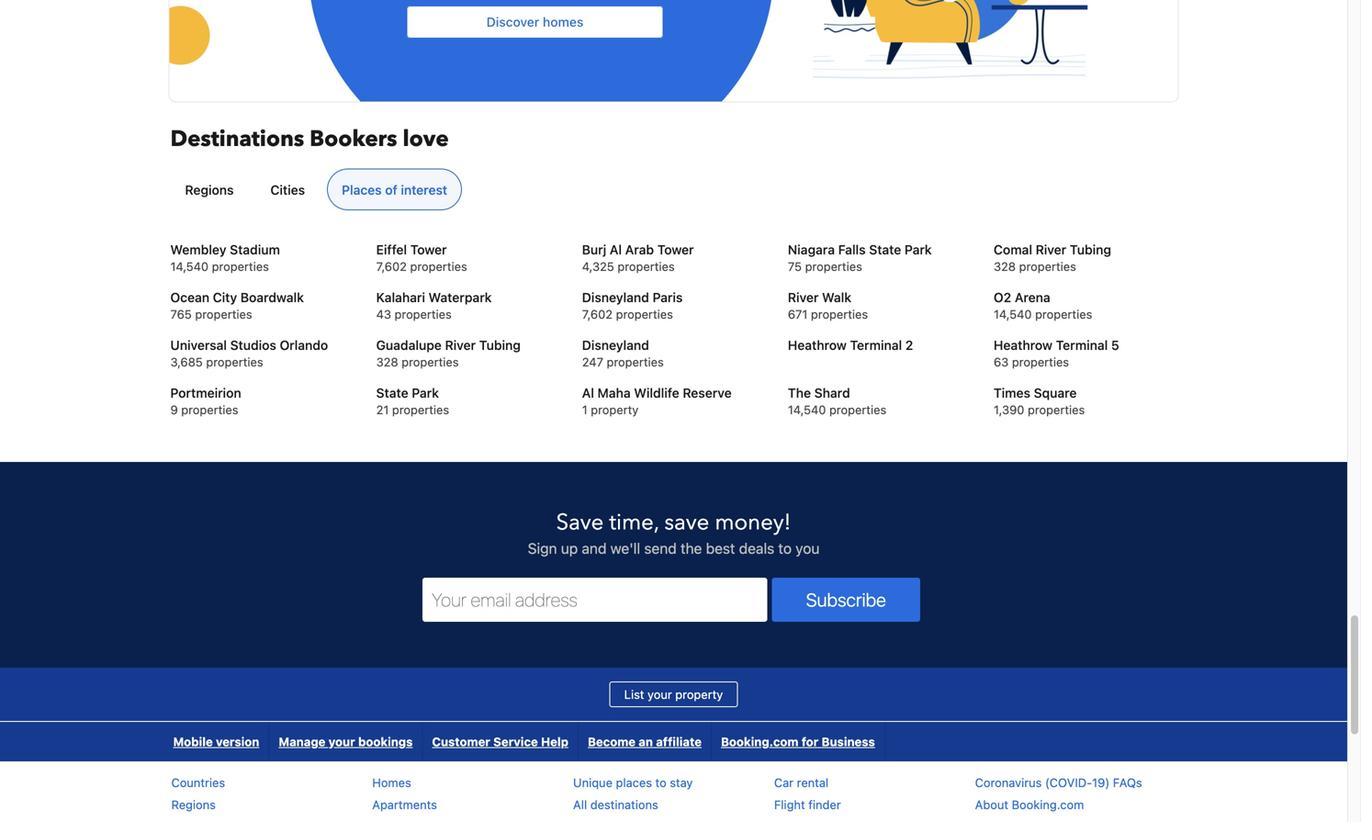 Task type: locate. For each thing, give the bounding box(es) containing it.
0 horizontal spatial 7,602
[[376, 260, 407, 273]]

7,602 down eiffel
[[376, 260, 407, 273]]

328 inside guadalupe river tubing 328 properties
[[376, 355, 399, 369]]

become an affiliate link
[[579, 722, 711, 762]]

heathrow up 63
[[994, 338, 1053, 353]]

state right falls
[[870, 242, 902, 257]]

0 horizontal spatial property
[[591, 403, 639, 417]]

0 vertical spatial to
[[779, 540, 792, 557]]

0 vertical spatial regions
[[185, 182, 234, 198]]

river inside the comal river tubing 328 properties
[[1036, 242, 1067, 257]]

regions inside countries regions
[[171, 798, 216, 812]]

4,325
[[582, 260, 615, 273]]

disneyland inside disneyland paris 7,602 properties
[[582, 290, 650, 305]]

terminal left 5
[[1056, 338, 1108, 353]]

properties down falls
[[806, 260, 863, 273]]

and
[[582, 540, 607, 557]]

1 horizontal spatial 7,602
[[582, 307, 613, 321]]

7,602 inside disneyland paris 7,602 properties
[[582, 307, 613, 321]]

2 terminal from the left
[[1056, 338, 1108, 353]]

tower right eiffel
[[411, 242, 447, 257]]

1 horizontal spatial heathrow
[[994, 338, 1053, 353]]

properties up "maha"
[[607, 355, 664, 369]]

river for comal river tubing
[[1036, 242, 1067, 257]]

regions button
[[170, 169, 249, 210]]

14,540 inside the shard 14,540 properties
[[788, 403, 826, 417]]

regions down countries
[[171, 798, 216, 812]]

tower inside burj al arab tower 4,325 properties
[[658, 242, 694, 257]]

al inside al maha wildlife reserve 1 property
[[582, 385, 594, 401]]

terminal inside heathrow terminal 5 63 properties
[[1056, 338, 1108, 353]]

river inside guadalupe river tubing 328 properties
[[445, 338, 476, 353]]

guadalupe river tubing 328 properties
[[376, 338, 521, 369]]

booking.com down "coronavirus (covid-19) faqs" link
[[1012, 798, 1085, 812]]

property up the affiliate
[[676, 688, 723, 702]]

heathrow terminal 5 link
[[994, 336, 1178, 355]]

1 horizontal spatial park
[[905, 242, 932, 257]]

328 down guadalupe
[[376, 355, 399, 369]]

regions link
[[171, 798, 216, 812]]

properties down city
[[195, 307, 252, 321]]

0 horizontal spatial to
[[656, 776, 667, 790]]

0 vertical spatial property
[[591, 403, 639, 417]]

0 vertical spatial booking.com
[[721, 735, 799, 749]]

1 vertical spatial to
[[656, 776, 667, 790]]

properties up square
[[1012, 355, 1070, 369]]

1 horizontal spatial tubing
[[1070, 242, 1112, 257]]

mobile
[[173, 735, 213, 749]]

properties down stadium at the left of page
[[212, 260, 269, 273]]

1 horizontal spatial 328
[[994, 260, 1016, 273]]

to left stay
[[656, 776, 667, 790]]

properties down paris
[[616, 307, 673, 321]]

1 horizontal spatial 14,540
[[788, 403, 826, 417]]

coronavirus
[[976, 776, 1042, 790]]

1 vertical spatial river
[[788, 290, 819, 305]]

properties down arab
[[618, 260, 675, 273]]

heathrow
[[788, 338, 847, 353], [994, 338, 1053, 353]]

tubing for comal river tubing
[[1070, 242, 1112, 257]]

1 vertical spatial state
[[376, 385, 409, 401]]

1 vertical spatial booking.com
[[1012, 798, 1085, 812]]

kalahari waterpark 43 properties
[[376, 290, 492, 321]]

7,602 inside eiffel tower 7,602 properties
[[376, 260, 407, 273]]

park up river walk link
[[905, 242, 932, 257]]

al maha wildlife reserve link
[[582, 384, 766, 402]]

328 inside the comal river tubing 328 properties
[[994, 260, 1016, 273]]

1 horizontal spatial al
[[610, 242, 622, 257]]

1 vertical spatial tubing
[[479, 338, 521, 353]]

1 horizontal spatial your
[[648, 688, 672, 702]]

the shard link
[[788, 384, 972, 402]]

328 down comal
[[994, 260, 1016, 273]]

al right 'burj'
[[610, 242, 622, 257]]

properties up arena
[[1020, 260, 1077, 273]]

places
[[616, 776, 652, 790]]

terminal left 2
[[850, 338, 902, 353]]

2 vertical spatial river
[[445, 338, 476, 353]]

navigation containing mobile version
[[164, 722, 886, 762]]

0 vertical spatial state
[[870, 242, 902, 257]]

328 for guadalupe river tubing
[[376, 355, 399, 369]]

2 tower from the left
[[658, 242, 694, 257]]

0 vertical spatial river
[[1036, 242, 1067, 257]]

places of interest
[[342, 182, 448, 198]]

heathrow inside heathrow terminal 5 63 properties
[[994, 338, 1053, 353]]

tab list
[[163, 169, 1178, 211]]

niagara
[[788, 242, 835, 257]]

booking.com inside booking.com for business link
[[721, 735, 799, 749]]

bookings
[[358, 735, 413, 749]]

1 vertical spatial 7,602
[[582, 307, 613, 321]]

regions down destinations
[[185, 182, 234, 198]]

14,540 inside 'o2 arena 14,540 properties'
[[994, 307, 1032, 321]]

1 horizontal spatial booking.com
[[1012, 798, 1085, 812]]

kalahari waterpark link
[[376, 288, 560, 307]]

1 horizontal spatial state
[[870, 242, 902, 257]]

homes apartments
[[372, 776, 437, 812]]

property down "maha"
[[591, 403, 639, 417]]

homes
[[543, 14, 584, 29]]

2 horizontal spatial river
[[1036, 242, 1067, 257]]

0 horizontal spatial terminal
[[850, 338, 902, 353]]

park
[[905, 242, 932, 257], [412, 385, 439, 401]]

booking.com for business
[[721, 735, 876, 749]]

1 horizontal spatial property
[[676, 688, 723, 702]]

1 heathrow from the left
[[788, 338, 847, 353]]

properties down the shard 'link'
[[830, 403, 887, 417]]

7,602
[[376, 260, 407, 273], [582, 307, 613, 321]]

properties inside wembley stadium 14,540 properties
[[212, 260, 269, 273]]

guadalupe
[[376, 338, 442, 353]]

to left you
[[779, 540, 792, 557]]

0 vertical spatial 328
[[994, 260, 1016, 273]]

14,540 down the
[[788, 403, 826, 417]]

disneyland inside disneyland 247 properties
[[582, 338, 650, 353]]

0 horizontal spatial tower
[[411, 242, 447, 257]]

properties down o2 arena link
[[1036, 307, 1093, 321]]

properties inside ocean city boardwalk 765 properties
[[195, 307, 252, 321]]

tubing down kalahari waterpark link
[[479, 338, 521, 353]]

0 vertical spatial tubing
[[1070, 242, 1112, 257]]

unique places to stay link
[[573, 776, 693, 790]]

properties
[[212, 260, 269, 273], [410, 260, 467, 273], [618, 260, 675, 273], [806, 260, 863, 273], [1020, 260, 1077, 273], [195, 307, 252, 321], [395, 307, 452, 321], [616, 307, 673, 321], [811, 307, 868, 321], [1036, 307, 1093, 321], [206, 355, 263, 369], [402, 355, 459, 369], [607, 355, 664, 369], [1012, 355, 1070, 369], [181, 403, 238, 417], [392, 403, 449, 417], [830, 403, 887, 417], [1028, 403, 1085, 417]]

0 horizontal spatial al
[[582, 385, 594, 401]]

properties inside guadalupe river tubing 328 properties
[[402, 355, 459, 369]]

1 vertical spatial 328
[[376, 355, 399, 369]]

heathrow for heathrow terminal 2
[[788, 338, 847, 353]]

disneyland down 4,325
[[582, 290, 650, 305]]

tubing up o2 arena link
[[1070, 242, 1112, 257]]

0 vertical spatial disneyland
[[582, 290, 650, 305]]

your right list
[[648, 688, 672, 702]]

0 horizontal spatial river
[[445, 338, 476, 353]]

1 vertical spatial regions
[[171, 798, 216, 812]]

2 vertical spatial 14,540
[[788, 403, 826, 417]]

0 horizontal spatial park
[[412, 385, 439, 401]]

list your property link
[[610, 682, 738, 708]]

deals
[[739, 540, 775, 557]]

tower right arab
[[658, 242, 694, 257]]

7,602 for eiffel tower
[[376, 260, 407, 273]]

park down guadalupe river tubing 328 properties
[[412, 385, 439, 401]]

navigation inside save time, save money! 'footer'
[[164, 722, 886, 762]]

14,540 down o2
[[994, 307, 1032, 321]]

0 vertical spatial al
[[610, 242, 622, 257]]

14,540 for o2
[[994, 307, 1032, 321]]

1 terminal from the left
[[850, 338, 902, 353]]

state park 21 properties
[[376, 385, 449, 417]]

portmeirion
[[170, 385, 241, 401]]

o2
[[994, 290, 1012, 305]]

328 for comal river tubing
[[994, 260, 1016, 273]]

1 vertical spatial your
[[329, 735, 355, 749]]

your right manage
[[329, 735, 355, 749]]

tab list containing regions
[[163, 169, 1178, 211]]

Your email address email field
[[423, 578, 768, 622]]

properties inside 'o2 arena 14,540 properties'
[[1036, 307, 1093, 321]]

al up '1'
[[582, 385, 594, 401]]

apartments
[[372, 798, 437, 812]]

booking.com up "car"
[[721, 735, 799, 749]]

0 vertical spatial 14,540
[[170, 260, 209, 273]]

properties down portmeirion
[[181, 403, 238, 417]]

disneyland paris link
[[582, 288, 766, 307]]

1 disneyland from the top
[[582, 290, 650, 305]]

your for list
[[648, 688, 672, 702]]

2 horizontal spatial 14,540
[[994, 307, 1032, 321]]

state up '21'
[[376, 385, 409, 401]]

properties inside 'state park 21 properties'
[[392, 403, 449, 417]]

city
[[213, 290, 237, 305]]

of
[[385, 182, 398, 198]]

navigation
[[164, 722, 886, 762]]

properties down kalahari
[[395, 307, 452, 321]]

14,540 inside wembley stadium 14,540 properties
[[170, 260, 209, 273]]

0 horizontal spatial tubing
[[479, 338, 521, 353]]

properties inside river walk 671 properties
[[811, 307, 868, 321]]

0 horizontal spatial 328
[[376, 355, 399, 369]]

manage your bookings
[[279, 735, 413, 749]]

river right comal
[[1036, 242, 1067, 257]]

terminal for 5
[[1056, 338, 1108, 353]]

river for guadalupe river tubing
[[445, 338, 476, 353]]

0 horizontal spatial heathrow
[[788, 338, 847, 353]]

1 vertical spatial park
[[412, 385, 439, 401]]

1 horizontal spatial river
[[788, 290, 819, 305]]

finder
[[809, 798, 841, 812]]

ocean city boardwalk 765 properties
[[170, 290, 304, 321]]

mobile version link
[[164, 722, 269, 762]]

properties down square
[[1028, 403, 1085, 417]]

2 heathrow from the left
[[994, 338, 1053, 353]]

eiffel tower link
[[376, 241, 560, 259]]

7,602 up disneyland 247 properties
[[582, 307, 613, 321]]

14,540 down 'wembley'
[[170, 260, 209, 273]]

0 horizontal spatial 14,540
[[170, 260, 209, 273]]

subscribe
[[807, 589, 887, 611]]

o2 arena link
[[994, 288, 1178, 307]]

properties inside burj al arab tower 4,325 properties
[[618, 260, 675, 273]]

burj
[[582, 242, 607, 257]]

0 horizontal spatial state
[[376, 385, 409, 401]]

properties inside universal studios orlando 3,685 properties
[[206, 355, 263, 369]]

properties right '21'
[[392, 403, 449, 417]]

disneyland 247 properties
[[582, 338, 664, 369]]

comal river tubing link
[[994, 241, 1178, 259]]

0 horizontal spatial your
[[329, 735, 355, 749]]

1 vertical spatial 14,540
[[994, 307, 1032, 321]]

booking.com inside coronavirus (covid-19) faqs about booking.com
[[1012, 798, 1085, 812]]

properties down eiffel tower link at the left top of the page
[[410, 260, 467, 273]]

1 tower from the left
[[411, 242, 447, 257]]

save
[[556, 508, 604, 538]]

tubing inside the comal river tubing 328 properties
[[1070, 242, 1112, 257]]

1 vertical spatial disneyland
[[582, 338, 650, 353]]

properties down guadalupe
[[402, 355, 459, 369]]

1 vertical spatial al
[[582, 385, 594, 401]]

countries regions
[[171, 776, 225, 812]]

tubing inside guadalupe river tubing 328 properties
[[479, 338, 521, 353]]

disneyland up 247
[[582, 338, 650, 353]]

disneyland link
[[582, 336, 766, 355]]

2 disneyland from the top
[[582, 338, 650, 353]]

portmeirion 9 properties
[[170, 385, 241, 417]]

0 vertical spatial park
[[905, 242, 932, 257]]

properties inside niagara falls state park 75 properties
[[806, 260, 863, 273]]

ocean city boardwalk link
[[170, 288, 354, 307]]

niagara falls state park link
[[788, 241, 972, 259]]

car rental flight finder
[[775, 776, 841, 812]]

to
[[779, 540, 792, 557], [656, 776, 667, 790]]

park inside niagara falls state park 75 properties
[[905, 242, 932, 257]]

time,
[[610, 508, 659, 538]]

river up 671
[[788, 290, 819, 305]]

0 horizontal spatial booking.com
[[721, 735, 799, 749]]

version
[[216, 735, 259, 749]]

tubing
[[1070, 242, 1112, 257], [479, 338, 521, 353]]

wembley stadium 14,540 properties
[[170, 242, 280, 273]]

1 horizontal spatial to
[[779, 540, 792, 557]]

falls
[[839, 242, 866, 257]]

properties down the studios
[[206, 355, 263, 369]]

comal
[[994, 242, 1033, 257]]

0 vertical spatial your
[[648, 688, 672, 702]]

properties down walk on the right top of the page
[[811, 307, 868, 321]]

1 horizontal spatial tower
[[658, 242, 694, 257]]

heathrow terminal 2 link
[[788, 336, 972, 355]]

your
[[648, 688, 672, 702], [329, 735, 355, 749]]

heathrow down 671
[[788, 338, 847, 353]]

stadium
[[230, 242, 280, 257]]

destinations
[[591, 798, 659, 812]]

1 vertical spatial property
[[676, 688, 723, 702]]

river down kalahari waterpark 43 properties
[[445, 338, 476, 353]]

0 vertical spatial 7,602
[[376, 260, 407, 273]]

unique places to stay all destinations
[[573, 776, 693, 812]]

1 horizontal spatial terminal
[[1056, 338, 1108, 353]]

14,540 for the
[[788, 403, 826, 417]]



Task type: vqa. For each thing, say whether or not it's contained in the screenshot.


Task type: describe. For each thing, give the bounding box(es) containing it.
to inside unique places to stay all destinations
[[656, 776, 667, 790]]

times square link
[[994, 384, 1178, 402]]

discover homes
[[487, 14, 584, 29]]

destinations
[[170, 124, 304, 155]]

apartments link
[[372, 798, 437, 812]]

disneyland for 247
[[582, 338, 650, 353]]

properties inside heathrow terminal 5 63 properties
[[1012, 355, 1070, 369]]

to inside save time, save money! sign up and we'll send the best deals to you
[[779, 540, 792, 557]]

properties inside disneyland 247 properties
[[607, 355, 664, 369]]

5
[[1112, 338, 1120, 353]]

al inside burj al arab tower 4,325 properties
[[610, 242, 622, 257]]

manage your bookings link
[[270, 722, 422, 762]]

arena
[[1015, 290, 1051, 305]]

all
[[573, 798, 587, 812]]

places
[[342, 182, 382, 198]]

business
[[822, 735, 876, 749]]

customer
[[432, 735, 491, 749]]

properties inside kalahari waterpark 43 properties
[[395, 307, 452, 321]]

property inside save time, save money! 'footer'
[[676, 688, 723, 702]]

tower inside eiffel tower 7,602 properties
[[411, 242, 447, 257]]

love
[[403, 124, 449, 155]]

state inside 'state park 21 properties'
[[376, 385, 409, 401]]

shard
[[815, 385, 851, 401]]

terminal for 2
[[850, 338, 902, 353]]

coronavirus (covid-19) faqs about booking.com
[[976, 776, 1143, 812]]

interest
[[401, 182, 448, 198]]

o2 arena 14,540 properties
[[994, 290, 1093, 321]]

park inside 'state park 21 properties'
[[412, 385, 439, 401]]

burj al arab tower link
[[582, 241, 766, 259]]

bookers
[[310, 124, 397, 155]]

paris
[[653, 290, 683, 305]]

car rental link
[[775, 776, 829, 790]]

properties inside portmeirion 9 properties
[[181, 403, 238, 417]]

7,602 for disneyland paris
[[582, 307, 613, 321]]

walk
[[822, 290, 852, 305]]

heathrow terminal 5 63 properties
[[994, 338, 1120, 369]]

the
[[788, 385, 811, 401]]

disneyland paris 7,602 properties
[[582, 290, 683, 321]]

help
[[541, 735, 569, 749]]

3,685
[[170, 355, 203, 369]]

destinations bookers love
[[170, 124, 449, 155]]

the shard 14,540 properties
[[788, 385, 887, 417]]

times
[[994, 385, 1031, 401]]

properties inside eiffel tower 7,602 properties
[[410, 260, 467, 273]]

43
[[376, 307, 391, 321]]

become
[[588, 735, 636, 749]]

we'll
[[611, 540, 641, 557]]

burj al arab tower 4,325 properties
[[582, 242, 694, 273]]

state inside niagara falls state park 75 properties
[[870, 242, 902, 257]]

portmeirion link
[[170, 384, 354, 402]]

arab
[[626, 242, 654, 257]]

stay
[[670, 776, 693, 790]]

save
[[665, 508, 710, 538]]

ocean
[[170, 290, 210, 305]]

save time, save money! footer
[[0, 461, 1348, 822]]

places of interest button
[[327, 169, 462, 210]]

reserve
[[683, 385, 732, 401]]

1,390
[[994, 403, 1025, 417]]

regions inside button
[[185, 182, 234, 198]]

heathrow terminal 2
[[788, 338, 914, 353]]

properties inside disneyland paris 7,602 properties
[[616, 307, 673, 321]]

up
[[561, 540, 578, 557]]

an
[[639, 735, 653, 749]]

discover homes link
[[151, 0, 1178, 179]]

tubing for guadalupe river tubing
[[479, 338, 521, 353]]

money!
[[715, 508, 792, 538]]

universal studios orlando 3,685 properties
[[170, 338, 328, 369]]

sign
[[528, 540, 557, 557]]

customer service help link
[[423, 722, 578, 762]]

car
[[775, 776, 794, 790]]

guadalupe river tubing link
[[376, 336, 560, 355]]

about booking.com link
[[976, 798, 1085, 812]]

faqs
[[1114, 776, 1143, 790]]

studios
[[230, 338, 276, 353]]

rental
[[797, 776, 829, 790]]

save time, save money! sign up and we'll send the best deals to you
[[528, 508, 820, 557]]

14,540 for wembley
[[170, 260, 209, 273]]

heathrow for heathrow terminal 5 63 properties
[[994, 338, 1053, 353]]

waterpark
[[429, 290, 492, 305]]

1
[[582, 403, 588, 417]]

river walk link
[[788, 288, 972, 307]]

the
[[681, 540, 702, 557]]

your for manage
[[329, 735, 355, 749]]

247
[[582, 355, 604, 369]]

universal
[[170, 338, 227, 353]]

63
[[994, 355, 1009, 369]]

best
[[706, 540, 736, 557]]

affiliate
[[656, 735, 702, 749]]

boardwalk
[[241, 290, 304, 305]]

property inside al maha wildlife reserve 1 property
[[591, 403, 639, 417]]

customer service help
[[432, 735, 569, 749]]

all destinations link
[[573, 798, 659, 812]]

river walk 671 properties
[[788, 290, 868, 321]]

you
[[796, 540, 820, 557]]

disneyland for paris
[[582, 290, 650, 305]]

properties inside the shard 14,540 properties
[[830, 403, 887, 417]]

(covid-
[[1046, 776, 1093, 790]]

service
[[494, 735, 538, 749]]

wildlife
[[634, 385, 680, 401]]

send
[[644, 540, 677, 557]]

properties inside times square 1,390 properties
[[1028, 403, 1085, 417]]

niagara falls state park 75 properties
[[788, 242, 932, 273]]

al maha wildlife reserve 1 property
[[582, 385, 732, 417]]

properties inside the comal river tubing 328 properties
[[1020, 260, 1077, 273]]

river inside river walk 671 properties
[[788, 290, 819, 305]]

kalahari
[[376, 290, 425, 305]]



